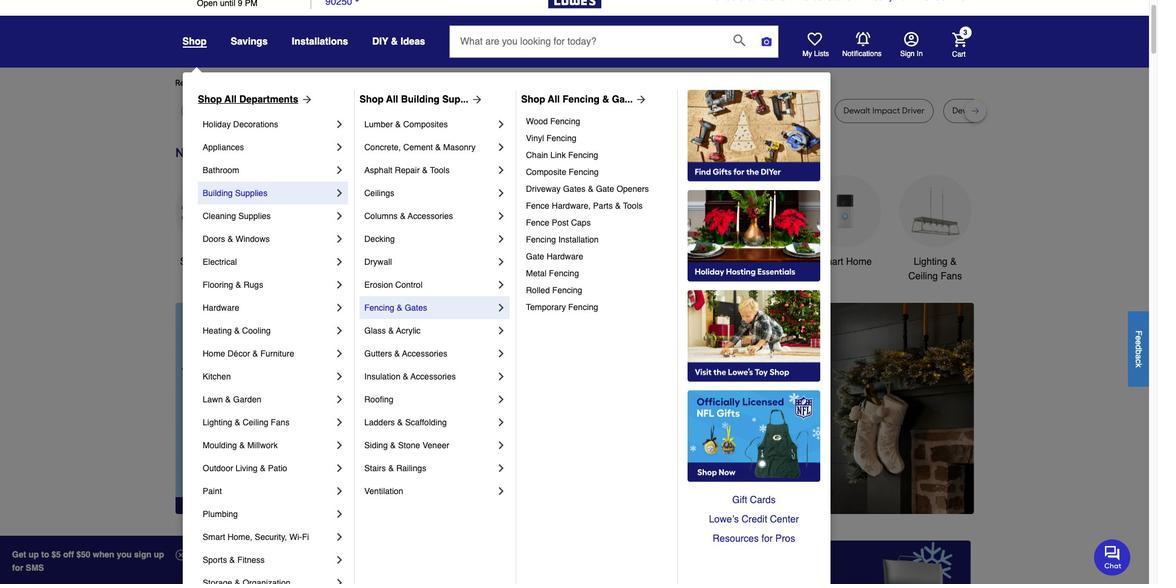 Task type: describe. For each thing, give the bounding box(es) containing it.
my lists
[[803, 49, 830, 58]]

composite fencing link
[[526, 164, 669, 180]]

chevron right image for drywall
[[496, 256, 508, 268]]

lowe's
[[709, 514, 739, 525]]

cooling
[[242, 326, 271, 336]]

4 set from the left
[[1010, 106, 1022, 116]]

vinyl
[[526, 133, 545, 143]]

ceiling inside lighting & ceiling fans
[[909, 271, 939, 282]]

chevron right image for appliances
[[334, 141, 346, 153]]

officially licensed n f l gifts. shop now. image
[[688, 391, 821, 482]]

chevron right image for erosion control
[[496, 279, 508, 291]]

lowe's home improvement notification center image
[[856, 32, 871, 46]]

3
[[964, 29, 968, 37]]

shop all deals
[[180, 256, 243, 267]]

up to 30 percent off select grills and accessories. image
[[720, 541, 972, 584]]

all for departments
[[225, 94, 237, 105]]

chevron right image for building supplies
[[334, 187, 346, 199]]

stone
[[398, 441, 420, 450]]

smart home
[[818, 256, 872, 267]]

get up to 2 free select tools or batteries when you buy 1 with select purchases. image
[[178, 541, 430, 584]]

outdoor tools & equipment
[[630, 256, 699, 282]]

fence hardware, parts & tools link
[[526, 197, 669, 214]]

chevron right image for heating & cooling
[[334, 325, 346, 337]]

shop for shop all departments
[[198, 94, 222, 105]]

chevron right image for flooring & rugs
[[334, 279, 346, 291]]

b
[[1135, 350, 1144, 354]]

chevron right image for smart home, security, wi-fi
[[334, 531, 346, 543]]

1 horizontal spatial bathroom link
[[719, 175, 791, 269]]

wood fencing
[[526, 116, 581, 126]]

doors
[[203, 234, 225, 244]]

kitchen link
[[203, 365, 334, 388]]

chevron right image for lumber & composites
[[496, 118, 508, 130]]

chain link fencing link
[[526, 147, 669, 164]]

chevron right image for roofing
[[496, 394, 508, 406]]

fencing installation
[[526, 235, 599, 244]]

composite fencing
[[526, 167, 599, 177]]

searches
[[235, 78, 271, 88]]

off
[[63, 550, 74, 560]]

dewalt for dewalt impact driver
[[844, 106, 871, 116]]

stairs & railings
[[365, 464, 427, 473]]

chevron right image for stairs & railings
[[496, 462, 508, 474]]

equipment
[[641, 271, 687, 282]]

ventilation
[[365, 486, 404, 496]]

holiday
[[203, 120, 231, 129]]

doors & windows
[[203, 234, 270, 244]]

smart home, security, wi-fi link
[[203, 526, 334, 549]]

& inside "link"
[[260, 464, 266, 473]]

cleaning supplies link
[[203, 205, 334, 228]]

decorations for holiday
[[233, 120, 278, 129]]

building supplies
[[203, 188, 268, 198]]

glass & acrylic link
[[365, 319, 496, 342]]

scroll to item #5 image
[[739, 492, 768, 497]]

drill for dewalt drill bit
[[346, 106, 361, 116]]

holiday decorations
[[203, 120, 278, 129]]

ceilings
[[365, 188, 395, 198]]

chevron right image for cleaning supplies
[[334, 210, 346, 222]]

chevron right image for ceilings
[[496, 187, 508, 199]]

0 vertical spatial lighting & ceiling fans link
[[900, 175, 972, 284]]

0 horizontal spatial bathroom link
[[203, 159, 334, 182]]

lowe's home improvement lists image
[[808, 32, 822, 46]]

temporary
[[526, 302, 566, 312]]

stairs
[[365, 464, 386, 473]]

appliances
[[203, 142, 244, 152]]

chevron right image for fencing & gates
[[496, 302, 508, 314]]

& inside outdoor tools & equipment
[[692, 256, 699, 267]]

home inside smart home link
[[847, 256, 872, 267]]

home inside home décor & furniture link
[[203, 349, 225, 359]]

fencing inside 'link'
[[547, 133, 577, 143]]

decking
[[365, 234, 395, 244]]

chevron right image for columns & accessories
[[496, 210, 508, 222]]

0 horizontal spatial lighting & ceiling fans link
[[203, 411, 334, 434]]

chevron right image for asphalt repair & tools
[[496, 164, 508, 176]]

wood
[[526, 116, 548, 126]]

rolled fencing link
[[526, 282, 669, 299]]

tools link
[[356, 175, 429, 269]]

smart for smart home, security, wi-fi
[[203, 532, 225, 542]]

my lists link
[[803, 32, 830, 59]]

gutters & accessories link
[[365, 342, 496, 365]]

smart for smart home
[[818, 256, 844, 267]]

heating & cooling link
[[203, 319, 334, 342]]

shop for shop all deals
[[180, 256, 203, 267]]

drill for dewalt drill bit set
[[982, 106, 996, 116]]

recommended searches for you heading
[[175, 77, 975, 89]]

lumber
[[365, 120, 393, 129]]

fencing up drill bit set
[[563, 94, 600, 105]]

temporary fencing
[[526, 302, 599, 312]]

chevron right image for kitchen
[[334, 371, 346, 383]]

electrical link
[[203, 250, 334, 273]]

you for recommended searches for you
[[285, 78, 299, 88]]

dewalt drill bit
[[317, 106, 372, 116]]

flooring
[[203, 280, 233, 290]]

outdoor for outdoor tools & equipment
[[630, 256, 665, 267]]

find gifts for the diyer. image
[[688, 90, 821, 182]]

2 up from the left
[[154, 550, 164, 560]]

a
[[1135, 354, 1144, 359]]

5 bit from the left
[[641, 106, 651, 116]]

fencing down erosion
[[365, 303, 395, 313]]

railings
[[396, 464, 427, 473]]

heating
[[203, 326, 232, 336]]

0 horizontal spatial bathroom
[[203, 165, 239, 175]]

3 set from the left
[[653, 106, 665, 116]]

to
[[41, 550, 49, 560]]

vinyl fencing link
[[526, 130, 669, 147]]

departments
[[239, 94, 299, 105]]

accessories for gutters & accessories
[[402, 349, 448, 359]]

dewalt for dewalt
[[190, 106, 217, 116]]

0 vertical spatial lighting
[[914, 256, 948, 267]]

shop for shop
[[183, 36, 207, 47]]

drill bit set
[[573, 106, 613, 116]]

lumber & composites link
[[365, 113, 496, 136]]

fencing up driveway gates & gate openers
[[569, 167, 599, 177]]

chevron right image for glass & acrylic
[[496, 325, 508, 337]]

get
[[12, 550, 26, 560]]

3 impact from the left
[[873, 106, 901, 116]]

chevron right image for gutters & accessories
[[496, 348, 508, 360]]

chevron right image for plumbing
[[334, 508, 346, 520]]

chevron right image for insulation & accessories
[[496, 371, 508, 383]]

& inside button
[[391, 36, 398, 47]]

asphalt repair & tools
[[365, 165, 450, 175]]

2 bit from the left
[[429, 106, 439, 116]]

sports & fitness
[[203, 555, 265, 565]]

outdoor living & patio
[[203, 464, 287, 473]]

masonry
[[443, 142, 476, 152]]

resources for pros link
[[688, 529, 821, 549]]

visit the lowe's toy shop. image
[[688, 290, 821, 382]]

1 vertical spatial building
[[203, 188, 233, 198]]

all for building
[[386, 94, 399, 105]]

chain
[[526, 150, 548, 160]]

shop all departments
[[198, 94, 299, 105]]

0 horizontal spatial hardware
[[203, 303, 239, 313]]

1 set from the left
[[441, 106, 453, 116]]

home,
[[228, 532, 253, 542]]

more suggestions for you
[[309, 78, 407, 88]]

accessories for insulation & accessories
[[411, 372, 456, 381]]

temporary fencing link
[[526, 299, 669, 316]]

installations button
[[292, 31, 348, 53]]

doors & windows link
[[203, 228, 334, 250]]

you for more suggestions for you
[[392, 78, 407, 88]]

chevron right image for lighting & ceiling fans
[[334, 416, 346, 429]]

impact driver bit
[[481, 106, 545, 116]]

shop for shop all fencing & ga...
[[522, 94, 546, 105]]

cards
[[750, 495, 776, 506]]

dewalt for dewalt drill bit set
[[953, 106, 980, 116]]

1 up from the left
[[29, 550, 39, 560]]

fence for fence post caps
[[526, 218, 550, 228]]

fi
[[302, 532, 309, 542]]

fans inside lighting & ceiling fans
[[941, 271, 963, 282]]

shop all fencing & ga...
[[522, 94, 633, 105]]

scroll to item #2 image
[[649, 492, 678, 497]]

kitchen for kitchen faucets
[[539, 256, 571, 267]]

lowe's credit center link
[[688, 510, 821, 529]]

millwork
[[247, 441, 278, 450]]

chat invite button image
[[1095, 539, 1132, 576]]

& inside 'link'
[[239, 441, 245, 450]]

f
[[1135, 330, 1144, 336]]

chevron right image for sports & fitness
[[334, 554, 346, 566]]

when
[[93, 550, 114, 560]]

composite
[[526, 167, 567, 177]]

dewalt drill
[[693, 106, 736, 116]]

2 e from the top
[[1135, 340, 1144, 345]]

fencing installation link
[[526, 231, 669, 248]]

more
[[309, 78, 329, 88]]

siding
[[365, 441, 388, 450]]

tools down the openers
[[623, 201, 643, 211]]

sign in button
[[901, 32, 923, 59]]

shop for shop all building sup...
[[360, 94, 384, 105]]

75 percent off all artificial christmas trees, holiday lights and more. image
[[390, 303, 975, 514]]

1 horizontal spatial hardware
[[547, 252, 584, 261]]

up to 35 percent off select small appliances. image
[[449, 541, 701, 584]]



Task type: vqa. For each thing, say whether or not it's contained in the screenshot.
1st How should I prepare for washer and dryer installation? button from the bottom's AND
no



Task type: locate. For each thing, give the bounding box(es) containing it.
lawn & garden
[[203, 395, 262, 404]]

0 horizontal spatial shop
[[198, 94, 222, 105]]

gate up metal
[[526, 252, 545, 261]]

shop button
[[183, 36, 207, 48]]

1 e from the top
[[1135, 336, 1144, 340]]

0 horizontal spatial arrow right image
[[299, 94, 313, 106]]

3 drill from the left
[[722, 106, 736, 116]]

ideas
[[401, 36, 426, 47]]

fence left post
[[526, 218, 550, 228]]

driver
[[511, 106, 533, 116], [794, 106, 816, 116], [903, 106, 925, 116]]

dewalt down more
[[317, 106, 344, 116]]

0 horizontal spatial lighting
[[203, 418, 232, 427]]

0 horizontal spatial kitchen
[[203, 372, 231, 381]]

shop inside shop all building sup... link
[[360, 94, 384, 105]]

1 horizontal spatial ceiling
[[909, 271, 939, 282]]

for right suggestions
[[380, 78, 391, 88]]

0 vertical spatial accessories
[[408, 211, 453, 221]]

all up wood fencing in the top of the page
[[548, 94, 560, 105]]

drywall link
[[365, 250, 496, 273]]

dewalt up holiday
[[190, 106, 217, 116]]

0 horizontal spatial ceiling
[[243, 418, 269, 427]]

erosion control
[[365, 280, 423, 290]]

holiday decorations link
[[203, 113, 334, 136]]

arrow right image
[[299, 94, 313, 106], [633, 94, 648, 106], [952, 409, 964, 421]]

supplies up the windows
[[239, 211, 271, 221]]

shop up recommended
[[183, 36, 207, 47]]

1 horizontal spatial gates
[[563, 184, 586, 194]]

2 you from the left
[[392, 78, 407, 88]]

lists
[[815, 49, 830, 58]]

chevron right image for ventilation
[[496, 485, 508, 497]]

for inside get up to $5 off $50 when you sign up for sms
[[12, 563, 23, 573]]

dewalt drill bit set
[[953, 106, 1022, 116]]

new deals every day during 25 days of deals image
[[175, 142, 975, 163]]

0 vertical spatial fans
[[941, 271, 963, 282]]

hardware
[[547, 252, 584, 261], [203, 303, 239, 313]]

fencing down vinyl fencing 'link'
[[569, 150, 599, 160]]

dewalt down the notifications
[[844, 106, 871, 116]]

up left to
[[29, 550, 39, 560]]

e up b
[[1135, 340, 1144, 345]]

windows
[[236, 234, 270, 244]]

hardware down "flooring"
[[203, 303, 239, 313]]

chevron right image for moulding & millwork
[[334, 439, 346, 451]]

siding & stone veneer
[[365, 441, 450, 450]]

dewalt for dewalt drill bit
[[317, 106, 344, 116]]

driver up wood
[[511, 106, 533, 116]]

chevron right image for paint
[[334, 485, 346, 497]]

gates
[[563, 184, 586, 194], [405, 303, 428, 313]]

1 horizontal spatial lighting & ceiling fans link
[[900, 175, 972, 284]]

1 horizontal spatial bathroom
[[734, 256, 776, 267]]

0 vertical spatial bathroom
[[203, 165, 239, 175]]

home
[[847, 256, 872, 267], [203, 349, 225, 359]]

glass & acrylic
[[365, 326, 421, 336]]

0 vertical spatial gate
[[596, 184, 615, 194]]

6 dewalt from the left
[[844, 106, 871, 116]]

1 horizontal spatial gate
[[596, 184, 615, 194]]

siding & stone veneer link
[[365, 434, 496, 457]]

tools
[[430, 165, 450, 175], [623, 201, 643, 211], [381, 256, 404, 267], [667, 256, 690, 267]]

1 vertical spatial gate
[[526, 252, 545, 261]]

chevron right image for decking
[[496, 233, 508, 245]]

my
[[803, 49, 813, 58]]

c
[[1135, 359, 1144, 363]]

outdoor up 'equipment'
[[630, 256, 665, 267]]

0 vertical spatial home
[[847, 256, 872, 267]]

more suggestions for you link
[[309, 77, 416, 89]]

kitchen
[[539, 256, 571, 267], [203, 372, 231, 381]]

chain link fencing
[[526, 150, 599, 160]]

0 vertical spatial smart
[[818, 256, 844, 267]]

0 vertical spatial decorations
[[233, 120, 278, 129]]

2 dewalt from the left
[[245, 106, 272, 116]]

metal fencing
[[526, 269, 579, 278]]

all down the recommended searches for you
[[225, 94, 237, 105]]

tools up 'equipment'
[[667, 256, 690, 267]]

1 vertical spatial smart
[[203, 532, 225, 542]]

vinyl fencing
[[526, 133, 577, 143]]

dewalt for dewalt bit set
[[400, 106, 427, 116]]

deals
[[218, 256, 243, 267]]

arrow right image for shop all departments
[[299, 94, 313, 106]]

living
[[236, 464, 258, 473]]

0 vertical spatial ceiling
[[909, 271, 939, 282]]

scroll to item #3 image
[[678, 492, 707, 497]]

fencing down kitchen faucets
[[549, 269, 579, 278]]

erosion
[[365, 280, 393, 290]]

holiday hosting essentials. image
[[688, 190, 821, 282]]

0 horizontal spatial lighting & ceiling fans
[[203, 418, 290, 427]]

driver down the sign in
[[903, 106, 925, 116]]

decorations for christmas
[[457, 271, 509, 282]]

dewalt for dewalt tool
[[245, 106, 272, 116]]

0 horizontal spatial decorations
[[233, 120, 278, 129]]

tools inside outdoor tools & equipment
[[667, 256, 690, 267]]

installations
[[292, 36, 348, 47]]

0 vertical spatial shop
[[183, 36, 207, 47]]

decorations down dewalt tool
[[233, 120, 278, 129]]

caps
[[571, 218, 591, 228]]

gate
[[596, 184, 615, 194], [526, 252, 545, 261]]

0 horizontal spatial up
[[29, 550, 39, 560]]

gate inside gate hardware link
[[526, 252, 545, 261]]

1 drill from the left
[[346, 106, 361, 116]]

ceilings link
[[365, 182, 496, 205]]

tools up ceilings link
[[430, 165, 450, 175]]

driveway gates & gate openers
[[526, 184, 649, 194]]

sup...
[[443, 94, 469, 105]]

shop inside shop all departments link
[[198, 94, 222, 105]]

scaffolding
[[405, 418, 447, 427]]

1 vertical spatial decorations
[[457, 271, 509, 282]]

1 horizontal spatial driver
[[794, 106, 816, 116]]

impact for impact driver
[[764, 106, 792, 116]]

bathroom link
[[203, 159, 334, 182], [719, 175, 791, 269]]

0 horizontal spatial outdoor
[[203, 464, 233, 473]]

driver down the my
[[794, 106, 816, 116]]

christmas decorations
[[457, 256, 509, 282]]

shop down recommended
[[198, 94, 222, 105]]

insulation & accessories
[[365, 372, 456, 381]]

1 vertical spatial supplies
[[239, 211, 271, 221]]

security,
[[255, 532, 287, 542]]

0 vertical spatial hardware
[[547, 252, 584, 261]]

décor
[[228, 349, 250, 359]]

link
[[551, 150, 566, 160]]

gate up the parts
[[596, 184, 615, 194]]

chevron right image
[[496, 118, 508, 130], [334, 141, 346, 153], [496, 187, 508, 199], [496, 279, 508, 291], [334, 325, 346, 337], [496, 325, 508, 337], [496, 371, 508, 383], [334, 394, 346, 406], [496, 439, 508, 451], [334, 508, 346, 520], [334, 531, 346, 543]]

chevron right image for outdoor living & patio
[[334, 462, 346, 474]]

2 impact from the left
[[764, 106, 792, 116]]

all for deals
[[205, 256, 216, 267]]

0 horizontal spatial gates
[[405, 303, 428, 313]]

arrow left image
[[400, 409, 412, 421]]

2 drill from the left
[[573, 106, 587, 116]]

1 horizontal spatial fans
[[941, 271, 963, 282]]

in
[[917, 49, 923, 58]]

1 horizontal spatial building
[[401, 94, 440, 105]]

supplies up cleaning supplies
[[235, 188, 268, 198]]

4 dewalt from the left
[[400, 106, 427, 116]]

0 horizontal spatial building
[[203, 188, 233, 198]]

0 horizontal spatial smart
[[203, 532, 225, 542]]

building up dewalt bit set
[[401, 94, 440, 105]]

shop
[[198, 94, 222, 105], [360, 94, 384, 105], [522, 94, 546, 105]]

1 horizontal spatial impact
[[764, 106, 792, 116]]

gate inside driveway gates & gate openers link
[[596, 184, 615, 194]]

christmas decorations link
[[447, 175, 519, 284]]

accessories down glass & acrylic link
[[402, 349, 448, 359]]

tools up erosion control
[[381, 256, 404, 267]]

lowe's home improvement account image
[[904, 32, 919, 46]]

chevron right image for ladders & scaffolding
[[496, 416, 508, 429]]

dewalt for dewalt drill
[[693, 106, 720, 116]]

kitchen up lawn
[[203, 372, 231, 381]]

fencing
[[563, 94, 600, 105], [551, 116, 581, 126], [547, 133, 577, 143], [569, 150, 599, 160], [569, 167, 599, 177], [526, 235, 556, 244], [549, 269, 579, 278], [553, 286, 583, 295], [569, 302, 599, 312], [365, 303, 395, 313]]

chevron right image for doors & windows
[[334, 233, 346, 245]]

0 horizontal spatial fans
[[271, 418, 290, 427]]

1 horizontal spatial you
[[392, 78, 407, 88]]

shop down more suggestions for you link
[[360, 94, 384, 105]]

0 horizontal spatial impact
[[481, 106, 509, 116]]

lawn
[[203, 395, 223, 404]]

0 horizontal spatial gate
[[526, 252, 545, 261]]

faucets
[[574, 256, 608, 267]]

rolled fencing
[[526, 286, 583, 295]]

cart
[[953, 50, 966, 58]]

1 shop from the left
[[198, 94, 222, 105]]

fencing up "temporary fencing"
[[553, 286, 583, 295]]

2 set from the left
[[601, 106, 613, 116]]

you up shop all building sup...
[[392, 78, 407, 88]]

None search field
[[450, 25, 779, 69]]

fencing down rolled fencing link
[[569, 302, 599, 312]]

gates down the 'control'
[[405, 303, 428, 313]]

1 vertical spatial accessories
[[402, 349, 448, 359]]

you
[[285, 78, 299, 88], [392, 78, 407, 88]]

cleaning supplies
[[203, 211, 271, 221]]

dewalt
[[190, 106, 217, 116], [245, 106, 272, 116], [317, 106, 344, 116], [400, 106, 427, 116], [693, 106, 720, 116], [844, 106, 871, 116], [953, 106, 980, 116]]

e
[[1135, 336, 1144, 340], [1135, 340, 1144, 345]]

2 horizontal spatial driver
[[903, 106, 925, 116]]

1 horizontal spatial up
[[154, 550, 164, 560]]

outdoor down the moulding
[[203, 464, 233, 473]]

1 vertical spatial kitchen
[[203, 372, 231, 381]]

0 vertical spatial kitchen
[[539, 256, 571, 267]]

chevron right image for bathroom
[[334, 164, 346, 176]]

0 horizontal spatial driver
[[511, 106, 533, 116]]

you left more
[[285, 78, 299, 88]]

1 vertical spatial hardware
[[203, 303, 239, 313]]

accessories up decking link
[[408, 211, 453, 221]]

search image
[[734, 34, 746, 46]]

chevron right image for siding & stone veneer
[[496, 439, 508, 451]]

smart home, security, wi-fi
[[203, 532, 309, 542]]

lighting
[[914, 256, 948, 267], [203, 418, 232, 427]]

2 driver from the left
[[794, 106, 816, 116]]

accessories down gutters & accessories link
[[411, 372, 456, 381]]

lighting & ceiling fans link
[[900, 175, 972, 284], [203, 411, 334, 434]]

fitness
[[238, 555, 265, 565]]

hardware link
[[203, 296, 334, 319]]

1 horizontal spatial shop
[[360, 94, 384, 105]]

1 vertical spatial lighting
[[203, 418, 232, 427]]

building up cleaning
[[203, 188, 233, 198]]

1 vertical spatial fence
[[526, 218, 550, 228]]

outdoor inside "link"
[[203, 464, 233, 473]]

3 driver from the left
[[903, 106, 925, 116]]

plumbing link
[[203, 503, 334, 526]]

1 vertical spatial ceiling
[[243, 418, 269, 427]]

6 bit from the left
[[998, 106, 1008, 116]]

lowe's home improvement cart image
[[953, 32, 967, 47]]

for left pros at the bottom right of the page
[[762, 534, 773, 544]]

1 driver from the left
[[511, 106, 533, 116]]

1 vertical spatial gates
[[405, 303, 428, 313]]

cement
[[404, 142, 433, 152]]

kitchen up metal fencing
[[539, 256, 571, 267]]

5 dewalt from the left
[[693, 106, 720, 116]]

fence down driveway
[[526, 201, 550, 211]]

chevron right image for home décor & furniture
[[334, 348, 346, 360]]

suggestions
[[331, 78, 378, 88]]

arrow right image inside shop all departments link
[[299, 94, 313, 106]]

driver for impact driver
[[794, 106, 816, 116]]

paint link
[[203, 480, 334, 503]]

decorations down christmas on the left of the page
[[457, 271, 509, 282]]

1 vertical spatial outdoor
[[203, 464, 233, 473]]

1 vertical spatial fans
[[271, 418, 290, 427]]

shop these last-minute gifts. $99 or less. quantities are limited and won't last. image
[[175, 303, 370, 514]]

set
[[441, 106, 453, 116], [601, 106, 613, 116], [653, 106, 665, 116], [1010, 106, 1022, 116]]

chevron down image
[[352, 0, 362, 5]]

chevron right image for electrical
[[334, 256, 346, 268]]

home décor & furniture link
[[203, 342, 334, 365]]

driver for impact driver bit
[[511, 106, 533, 116]]

2 horizontal spatial arrow right image
[[952, 409, 964, 421]]

fence for fence hardware, parts & tools
[[526, 201, 550, 211]]

lumber & composites
[[365, 120, 448, 129]]

all left "deals"
[[205, 256, 216, 267]]

for up departments
[[273, 78, 283, 88]]

rolled
[[526, 286, 550, 295]]

fencing up gate hardware
[[526, 235, 556, 244]]

Search Query text field
[[450, 26, 724, 57]]

building supplies link
[[203, 182, 334, 205]]

1 vertical spatial home
[[203, 349, 225, 359]]

chevron right image for lawn & garden
[[334, 394, 346, 406]]

all up the lumber
[[386, 94, 399, 105]]

insulation
[[365, 372, 401, 381]]

up right sign
[[154, 550, 164, 560]]

1 vertical spatial lighting & ceiling fans link
[[203, 411, 334, 434]]

accessories for columns & accessories
[[408, 211, 453, 221]]

chevron right image for hardware
[[334, 302, 346, 314]]

3 dewalt from the left
[[317, 106, 344, 116]]

1 horizontal spatial lighting & ceiling fans
[[909, 256, 963, 282]]

dewalt down shop all building sup...
[[400, 106, 427, 116]]

outdoor
[[630, 256, 665, 267], [203, 464, 233, 473]]

4 bit from the left
[[589, 106, 599, 116]]

0 horizontal spatial you
[[285, 78, 299, 88]]

dewalt down 'shop all departments'
[[245, 106, 272, 116]]

hardware,
[[552, 201, 591, 211]]

gutters & accessories
[[365, 349, 448, 359]]

diy
[[373, 36, 389, 47]]

1 fence from the top
[[526, 201, 550, 211]]

fencing up vinyl fencing
[[551, 116, 581, 126]]

fencing up 'chain link fencing'
[[547, 133, 577, 143]]

1 horizontal spatial home
[[847, 256, 872, 267]]

fencing inside "link"
[[569, 302, 599, 312]]

arrow right image for shop all fencing & ga...
[[633, 94, 648, 106]]

drill for dewalt drill
[[722, 106, 736, 116]]

shop left electrical
[[180, 256, 203, 267]]

decorations
[[233, 120, 278, 129], [457, 271, 509, 282]]

dewalt impact driver
[[844, 106, 925, 116]]

0 vertical spatial supplies
[[235, 188, 268, 198]]

1 horizontal spatial decorations
[[457, 271, 509, 282]]

shop up wood
[[522, 94, 546, 105]]

lowe's home improvement logo image
[[548, 0, 601, 23]]

christmas
[[461, 256, 505, 267]]

building
[[401, 94, 440, 105], [203, 188, 233, 198]]

chevron right image
[[334, 118, 346, 130], [496, 141, 508, 153], [334, 164, 346, 176], [496, 164, 508, 176], [334, 187, 346, 199], [334, 210, 346, 222], [496, 210, 508, 222], [334, 233, 346, 245], [496, 233, 508, 245], [334, 256, 346, 268], [496, 256, 508, 268], [334, 279, 346, 291], [334, 302, 346, 314], [496, 302, 508, 314], [334, 348, 346, 360], [496, 348, 508, 360], [334, 371, 346, 383], [496, 394, 508, 406], [334, 416, 346, 429], [496, 416, 508, 429], [334, 439, 346, 451], [334, 462, 346, 474], [496, 462, 508, 474], [334, 485, 346, 497], [496, 485, 508, 497], [334, 554, 346, 566], [334, 577, 346, 584]]

0 vertical spatial building
[[401, 94, 440, 105]]

arrow right image
[[469, 94, 483, 106]]

1 vertical spatial lighting & ceiling fans
[[203, 418, 290, 427]]

2 horizontal spatial shop
[[522, 94, 546, 105]]

for down 'get'
[[12, 563, 23, 573]]

shop all building sup... link
[[360, 92, 483, 107]]

gates up hardware,
[[563, 184, 586, 194]]

1 horizontal spatial arrow right image
[[633, 94, 648, 106]]

e up d
[[1135, 336, 1144, 340]]

3 shop from the left
[[522, 94, 546, 105]]

0 vertical spatial outdoor
[[630, 256, 665, 267]]

dewalt down cart
[[953, 106, 980, 116]]

1 horizontal spatial kitchen
[[539, 256, 571, 267]]

shop inside the shop all fencing & ga... link
[[522, 94, 546, 105]]

sign in
[[901, 49, 923, 58]]

kitchen for kitchen
[[203, 372, 231, 381]]

0 horizontal spatial home
[[203, 349, 225, 359]]

1 horizontal spatial lighting
[[914, 256, 948, 267]]

4 drill from the left
[[982, 106, 996, 116]]

1 bit from the left
[[363, 106, 372, 116]]

0 vertical spatial lighting & ceiling fans
[[909, 256, 963, 282]]

outdoor for outdoor living & patio
[[203, 464, 233, 473]]

fence
[[526, 201, 550, 211], [526, 218, 550, 228]]

1 dewalt from the left
[[190, 106, 217, 116]]

2 shop from the left
[[360, 94, 384, 105]]

supplies for building supplies
[[235, 188, 268, 198]]

supplies for cleaning supplies
[[239, 211, 271, 221]]

k
[[1135, 363, 1144, 367]]

1 impact from the left
[[481, 106, 509, 116]]

fencing & gates
[[365, 303, 428, 313]]

7 dewalt from the left
[[953, 106, 980, 116]]

post
[[552, 218, 569, 228]]

dewalt right the bit set
[[693, 106, 720, 116]]

hardware down fencing installation
[[547, 252, 584, 261]]

0 vertical spatial fence
[[526, 201, 550, 211]]

1 horizontal spatial smart
[[818, 256, 844, 267]]

2 horizontal spatial impact
[[873, 106, 901, 116]]

outdoor inside outdoor tools & equipment
[[630, 256, 665, 267]]

2 vertical spatial accessories
[[411, 372, 456, 381]]

1 vertical spatial bathroom
[[734, 256, 776, 267]]

camera image
[[761, 36, 773, 48]]

arrow right image inside the shop all fencing & ga... link
[[633, 94, 648, 106]]

chevron right image for holiday decorations
[[334, 118, 346, 130]]

0 vertical spatial gates
[[563, 184, 586, 194]]

impact for impact driver bit
[[481, 106, 509, 116]]

2 fence from the top
[[526, 218, 550, 228]]

3 bit from the left
[[535, 106, 545, 116]]

rugs
[[244, 280, 263, 290]]

concrete, cement & masonry
[[365, 142, 476, 152]]

gift cards link
[[688, 491, 821, 510]]

scroll to item #4 element
[[707, 491, 739, 498]]

1 you from the left
[[285, 78, 299, 88]]

1 horizontal spatial outdoor
[[630, 256, 665, 267]]

all for fencing
[[548, 94, 560, 105]]

chevron right image for concrete, cement & masonry
[[496, 141, 508, 153]]

1 vertical spatial shop
[[180, 256, 203, 267]]



